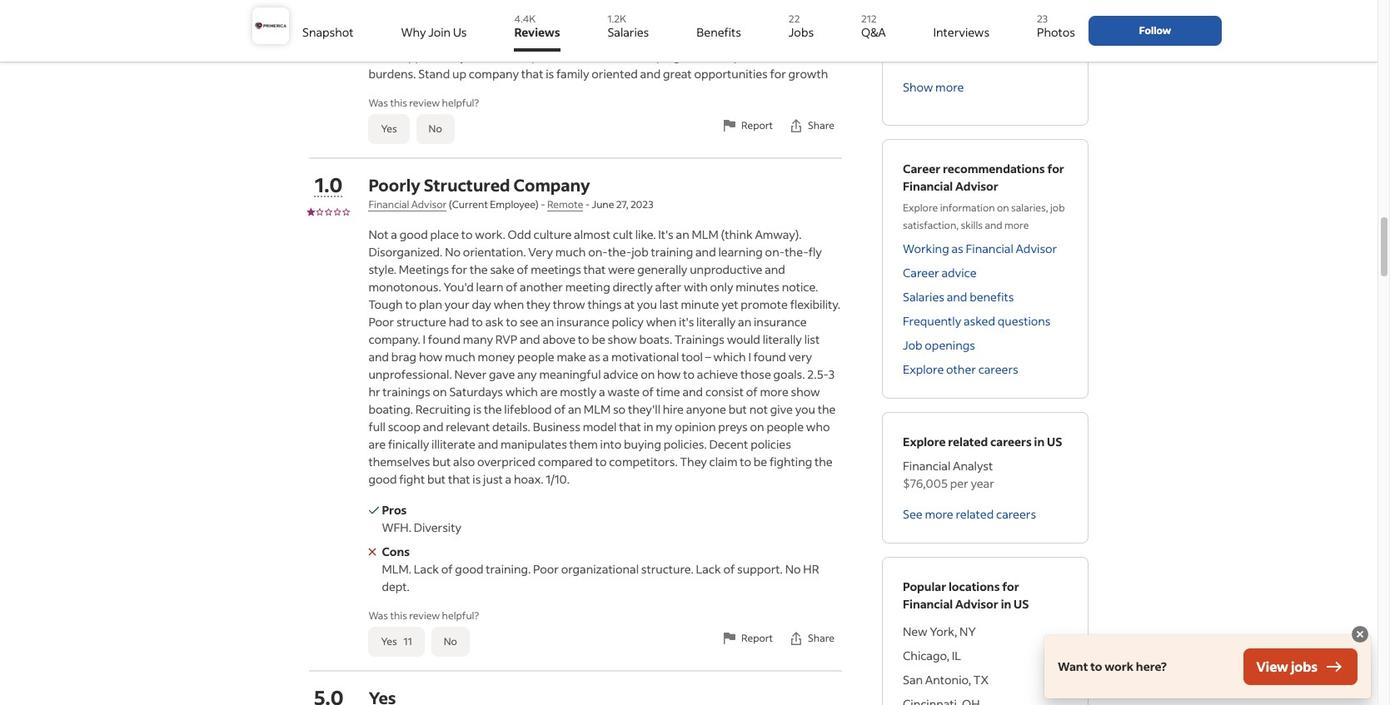 Task type: locate. For each thing, give the bounding box(es) containing it.
1 vertical spatial was
[[369, 610, 388, 623]]

0 vertical spatial but
[[729, 402, 747, 418]]

job openings link
[[903, 337, 1068, 354]]

–
[[706, 349, 711, 365]]

1 vertical spatial are
[[369, 437, 386, 453]]

1 vertical spatial helpful?
[[442, 610, 479, 623]]

1 horizontal spatial as
[[952, 241, 964, 257]]

a left waste
[[599, 384, 606, 400]]

overpriced
[[478, 454, 536, 470]]

an up "company"
[[487, 48, 501, 64]]

for inside career recommendations for financial advisor explore information on salaries, job satisfaction, skills and more
[[1048, 161, 1065, 177]]

poor down tough
[[369, 314, 394, 330]]

explore inside career recommendations for financial advisor explore information on salaries, job satisfaction, skills and more
[[903, 202, 939, 214]]

job right salaries,
[[1051, 202, 1065, 214]]

report left share popup button
[[742, 633, 773, 645]]

0 horizontal spatial us
[[1014, 597, 1030, 613]]

policy down what
[[903, 24, 935, 40]]

but
[[729, 402, 747, 418], [433, 454, 451, 470], [427, 472, 446, 488]]

1 horizontal spatial you
[[796, 402, 816, 418]]

1 vertical spatial you
[[796, 402, 816, 418]]

advisor inside popular locations for financial advisor in us
[[956, 597, 999, 613]]

1 share from the top
[[808, 119, 835, 132]]

explore related careers in us financial analyst $76,005 per year
[[903, 434, 1063, 492]]

and right skills
[[985, 219, 1003, 232]]

on left salaries,
[[998, 202, 1010, 214]]

yes down burdens.
[[381, 123, 397, 135]]

lack right mlm.
[[414, 562, 439, 578]]

on- down amway).
[[766, 244, 785, 260]]

1 horizontal spatial mlm
[[692, 227, 719, 243]]

entrepreneur
[[503, 48, 575, 64]]

of up the business
[[554, 402, 566, 418]]

no inside pros wfh. diversity cons mlm. lack of good training. poor organizational structure. lack of support. no hr dept.
[[786, 562, 801, 578]]

opinion
[[675, 419, 716, 435]]

no
[[429, 123, 442, 135], [445, 244, 461, 260], [786, 562, 801, 578], [444, 636, 457, 648]]

to left ask
[[472, 314, 483, 330]]

0 horizontal spatial as
[[589, 349, 601, 365]]

yet
[[722, 297, 739, 313]]

helpful? for share popup button
[[442, 610, 479, 623]]

0 vertical spatial no button
[[416, 114, 455, 144]]

2 share from the top
[[808, 633, 835, 645]]

advisor inside poorly structured company financial advisor (current employee) - remote - june 27, 2023
[[412, 198, 447, 211]]

0 vertical spatial how
[[419, 349, 443, 365]]

career up satisfaction,
[[903, 161, 941, 177]]

1 horizontal spatial lack
[[696, 562, 721, 578]]

structure.
[[642, 562, 694, 578]]

no left hr
[[786, 562, 801, 578]]

money
[[478, 349, 515, 365]]

people down the give
[[767, 419, 804, 435]]

2 this from the top
[[390, 610, 407, 623]]

1 vertical spatial careers
[[991, 434, 1032, 450]]

1 vertical spatial at
[[624, 297, 635, 313]]

1 horizontal spatial good
[[400, 227, 428, 243]]

1 horizontal spatial advice
[[942, 265, 977, 281]]

jobs
[[789, 24, 814, 40]]

2 on- from the left
[[766, 244, 785, 260]]

1 horizontal spatial much
[[556, 244, 586, 260]]

report
[[742, 119, 773, 132], [742, 633, 773, 645]]

0 vertical spatial report button
[[714, 108, 781, 144]]

and inside career recommendations for financial advisor explore information on salaries, job satisfaction, skills and more
[[985, 219, 1003, 232]]

report for share popup button
[[742, 633, 773, 645]]

burdens.
[[369, 66, 416, 82]]

see
[[520, 314, 539, 330]]

the up interviews
[[946, 7, 964, 23]]

buying
[[624, 437, 662, 453]]

3
[[829, 367, 835, 383]]

is inside what is the work from home policy at primerica?
[[935, 7, 944, 23]]

1 horizontal spatial when
[[646, 314, 677, 330]]

insurance down throw
[[557, 314, 610, 330]]

lack right structure.
[[696, 562, 721, 578]]

on- down almost
[[589, 244, 608, 260]]

1 vertical spatial was this review helpful?
[[369, 610, 479, 623]]

0 horizontal spatial in
[[644, 419, 654, 435]]

share inside dropdown button
[[808, 119, 835, 132]]

0 vertical spatial job
[[1051, 202, 1065, 214]]

1 vertical spatial mlm
[[584, 402, 611, 418]]

minute
[[681, 297, 720, 313]]

more right show
[[936, 79, 965, 95]]

this up "yes" "button"
[[390, 97, 407, 109]]

0 horizontal spatial you
[[637, 297, 658, 313]]

explore inside the explore related careers in us financial analyst $76,005 per year
[[903, 434, 946, 450]]

hr
[[369, 384, 381, 400]]

explore up satisfaction,
[[903, 202, 939, 214]]

is left just
[[473, 472, 481, 488]]

in up the 'financial analyst' link
[[1035, 434, 1045, 450]]

in left my
[[644, 419, 654, 435]]

are up lifeblood
[[541, 384, 558, 400]]

0 vertical spatial us
[[1048, 434, 1063, 450]]

2 report from the top
[[742, 633, 773, 645]]

careers down job openings link
[[979, 362, 1019, 378]]

work.
[[475, 227, 506, 243]]

0 horizontal spatial insurance
[[557, 314, 610, 330]]

related inside see more related careers link
[[956, 507, 994, 523]]

us inside popular locations for financial advisor in us
[[1014, 597, 1030, 613]]

for inside not a good place to work. odd culture almost cult like. it's an mlm (think amway). disorganized. no orientation. very much on-the-job training and learning on-the-fly style. meetings for the sake of meetings that were generally unproductive and monotonous. you'd learn of another meeting directly after with only minutes notice. tough to plan your day when they throw things at you last minute yet promote flexibility. poor structure had to ask to see an insurance policy when it's literally an insurance company. i found many rvp and above to be show boats. trainings would literally list and brag how much money people make as a motivational tool – which i found very unprofessional. never gave any meaningful advice on how to achieve those goals. 2.5-3 hr trainings on saturdays which are mostly a waste of time and consist of more show boating. recruiting is the lifeblood of an mlm so they'll hire anyone but not give you the full scoop and relevant details. business model that in my opinion preys on people who are finically illiterate and manipulates them into buying policies. decent policies themselves but also overpriced compared to competitors. they claim to be fighting the good fight but that is just a hoax. 1/10.
[[452, 262, 468, 278]]

us inside the explore related careers in us financial analyst $76,005 per year
[[1048, 434, 1063, 450]]

more up the give
[[760, 384, 789, 400]]

decent
[[710, 437, 749, 453]]

1 career from the top
[[903, 161, 941, 177]]

when
[[494, 297, 524, 313], [646, 314, 677, 330]]

1 horizontal spatial 2023
[[679, 20, 702, 33]]

1 horizontal spatial how
[[658, 367, 681, 383]]

of right sake
[[517, 262, 529, 278]]

0 vertical spatial share
[[808, 119, 835, 132]]

ask
[[486, 314, 504, 330]]

advice up waste
[[604, 367, 639, 383]]

careers up the 'financial analyst' link
[[991, 434, 1032, 450]]

for inside popular locations for financial advisor in us
[[1003, 579, 1020, 595]]

report button
[[714, 108, 781, 144], [714, 621, 781, 658]]

sake
[[490, 262, 515, 278]]

related down year
[[956, 507, 994, 523]]

1 horizontal spatial us
[[1048, 434, 1063, 450]]

at down directly
[[624, 297, 635, 313]]

an right see
[[541, 314, 554, 330]]

i up those
[[749, 349, 752, 365]]

1 horizontal spatial found
[[754, 349, 787, 365]]

0 horizontal spatial the-
[[608, 244, 632, 260]]

as
[[952, 241, 964, 257], [589, 349, 601, 365]]

2 report button from the top
[[714, 621, 781, 658]]

0 vertical spatial this
[[390, 97, 407, 109]]

hire
[[663, 402, 684, 418]]

job down like.
[[632, 244, 649, 260]]

a
[[391, 227, 397, 243], [603, 349, 609, 365], [599, 384, 606, 400], [506, 472, 512, 488]]

0 horizontal spatial mlm
[[584, 402, 611, 418]]

good down themselves
[[369, 472, 397, 488]]

0 vertical spatial 2023
[[679, 20, 702, 33]]

snapshot
[[303, 24, 354, 40]]

structure
[[397, 314, 447, 330]]

0 horizontal spatial on-
[[589, 244, 608, 260]]

us
[[1048, 434, 1063, 450], [1014, 597, 1030, 613]]

when up ask
[[494, 297, 524, 313]]

report button down support.
[[714, 621, 781, 658]]

career inside working as financial advisor career advice salaries and benefits frequently asked questions job openings explore other careers
[[903, 265, 940, 281]]

financial advisor link
[[369, 198, 447, 212]]

0 vertical spatial yes
[[381, 123, 397, 135]]

0 horizontal spatial advice
[[604, 367, 639, 383]]

report button for share dropdown button
[[714, 108, 781, 144]]

1 vertical spatial career
[[903, 265, 940, 281]]

share down hr
[[808, 633, 835, 645]]

0 horizontal spatial are
[[369, 437, 386, 453]]

for for great opportunity for an entrepreneur that's loves helping others improve their financial burdens. stand up company that is family oriented and great opportunities for growth
[[469, 48, 485, 64]]

financial advisor trainee (former employee)
[[369, 20, 574, 33]]

new york, ny link
[[903, 623, 1068, 641]]

1 helpful? from the top
[[442, 97, 479, 109]]

careers inside working as financial advisor career advice salaries and benefits frequently asked questions job openings explore other careers
[[979, 362, 1019, 378]]

financial inside career recommendations for financial advisor explore information on salaries, job satisfaction, skills and more
[[903, 178, 954, 194]]

work up primerica?
[[966, 7, 994, 23]]

yes left the 11 on the bottom of the page
[[381, 636, 397, 648]]

was for report button associated with share dropdown button no button
[[369, 97, 388, 109]]

good inside pros wfh. diversity cons mlm. lack of good training. poor organizational structure. lack of support. no hr dept.
[[455, 562, 484, 578]]

much up never
[[445, 349, 476, 365]]

ny
[[960, 624, 977, 640]]

career down working
[[903, 265, 940, 281]]

0 horizontal spatial much
[[445, 349, 476, 365]]

review down stand
[[409, 97, 440, 109]]

0 vertical spatial work
[[966, 7, 994, 23]]

2 horizontal spatial in
[[1035, 434, 1045, 450]]

is down entrepreneur
[[546, 66, 554, 82]]

fly
[[809, 244, 822, 260]]

to right claim
[[740, 454, 752, 470]]

throw
[[553, 297, 586, 313]]

how
[[419, 349, 443, 365], [658, 367, 681, 383]]

good up disorganized.
[[400, 227, 428, 243]]

1 explore from the top
[[903, 202, 939, 214]]

poor inside pros wfh. diversity cons mlm. lack of good training. poor organizational structure. lack of support. no hr dept.
[[533, 562, 559, 578]]

1 vertical spatial people
[[767, 419, 804, 435]]

share inside popup button
[[808, 633, 835, 645]]

2 vertical spatial good
[[455, 562, 484, 578]]

poor right training.
[[533, 562, 559, 578]]

0 vertical spatial as
[[952, 241, 964, 257]]

was up the yes 11
[[369, 610, 388, 623]]

at left primerica?
[[938, 24, 948, 40]]

an
[[487, 48, 501, 64], [676, 227, 690, 243], [541, 314, 554, 330], [738, 314, 752, 330], [568, 402, 582, 418]]

1 report button from the top
[[714, 108, 781, 144]]

related inside the explore related careers in us financial analyst $76,005 per year
[[949, 434, 989, 450]]

1 vertical spatial found
[[754, 349, 787, 365]]

be down things
[[592, 332, 606, 348]]

0 horizontal spatial when
[[494, 297, 524, 313]]

opportunities
[[695, 66, 768, 82]]

0 vertical spatial salaries
[[608, 24, 649, 40]]

frequently
[[903, 313, 962, 329]]

which down 'any'
[[506, 384, 538, 400]]

2023 inside poorly structured company financial advisor (current employee) - remote - june 27, 2023
[[631, 198, 654, 211]]

my
[[656, 419, 673, 435]]

interviews link
[[934, 7, 990, 52]]

1 vertical spatial work
[[1105, 659, 1134, 675]]

0 vertical spatial when
[[494, 297, 524, 313]]

1 review from the top
[[409, 97, 440, 109]]

and inside working as financial advisor career advice salaries and benefits frequently asked questions job openings explore other careers
[[947, 289, 968, 305]]

locations
[[949, 579, 1000, 595]]

literally down yet
[[697, 314, 736, 330]]

flexibility.
[[791, 297, 841, 313]]

1 vertical spatial i
[[749, 349, 752, 365]]

how up time
[[658, 367, 681, 383]]

2 career from the top
[[903, 265, 940, 281]]

1 horizontal spatial be
[[754, 454, 768, 470]]

0 vertical spatial people
[[518, 349, 555, 365]]

but up preys
[[729, 402, 747, 418]]

policy down things
[[612, 314, 644, 330]]

0 vertical spatial advice
[[942, 265, 977, 281]]

3 explore from the top
[[903, 434, 946, 450]]

no button right "yes" "button"
[[416, 114, 455, 144]]

0 horizontal spatial found
[[428, 332, 461, 348]]

0 horizontal spatial 2023
[[631, 198, 654, 211]]

the inside what is the work from home policy at primerica?
[[946, 7, 964, 23]]

but down illiterate
[[433, 454, 451, 470]]

plan
[[419, 297, 443, 313]]

$76,005
[[903, 476, 948, 492]]

1 vertical spatial when
[[646, 314, 677, 330]]

2 explore from the top
[[903, 362, 944, 378]]

and
[[641, 66, 661, 82], [985, 219, 1003, 232], [696, 244, 716, 260], [765, 262, 786, 278], [947, 289, 968, 305], [520, 332, 541, 348], [369, 349, 389, 365], [683, 384, 703, 400], [423, 419, 444, 435], [478, 437, 499, 453]]

report left share dropdown button
[[742, 119, 773, 132]]

review
[[409, 97, 440, 109], [409, 610, 440, 623]]

see
[[903, 507, 923, 523]]

work left here?
[[1105, 659, 1134, 675]]

0 vertical spatial was this review helpful?
[[369, 97, 479, 109]]

policy inside not a good place to work. odd culture almost cult like. it's an mlm (think amway). disorganized. no orientation. very much on-the-job training and learning on-the-fly style. meetings for the sake of meetings that were generally unproductive and monotonous. you'd learn of another meeting directly after with only minutes notice. tough to plan your day when they throw things at you last minute yet promote flexibility. poor structure had to ask to see an insurance policy when it's literally an insurance company. i found many rvp and above to be show boats. trainings would literally list and brag how much money people make as a motivational tool – which i found very unprofessional. never gave any meaningful advice on how to achieve those goals. 2.5-3 hr trainings on saturdays which are mostly a waste of time and consist of more show boating. recruiting is the lifeblood of an mlm so they'll hire anyone but not give you the full scoop and relevant details. business model that in my opinion preys on people who are finically illiterate and manipulates them into buying policies. decent policies themselves but also overpriced compared to competitors. they claim to be fighting the good fight but that is just a hoax. 1/10.
[[612, 314, 644, 330]]

1 vertical spatial how
[[658, 367, 681, 383]]

0 horizontal spatial job
[[632, 244, 649, 260]]

was this review helpful? for share dropdown button
[[369, 97, 479, 109]]

their
[[768, 48, 793, 64]]

them
[[570, 437, 598, 453]]

close image
[[1351, 625, 1371, 645]]

2 helpful? from the top
[[442, 610, 479, 623]]

mlm left (think
[[692, 227, 719, 243]]

careers down $76,005 per year link
[[997, 507, 1037, 523]]

disorganized.
[[369, 244, 443, 260]]

they'll
[[628, 402, 661, 418]]

0 horizontal spatial at
[[624, 297, 635, 313]]

financial up 'great'
[[369, 20, 410, 33]]

but right fight
[[427, 472, 446, 488]]

boating.
[[369, 402, 413, 418]]

review for report button associated with share dropdown button no button
[[409, 97, 440, 109]]

1 vertical spatial good
[[369, 472, 397, 488]]

2 vertical spatial but
[[427, 472, 446, 488]]

what is the work from home policy at primerica? link
[[903, 6, 1068, 58]]

0 vertical spatial policy
[[903, 24, 935, 40]]

and down recruiting
[[423, 419, 444, 435]]

1 was this review helpful? from the top
[[369, 97, 479, 109]]

explore inside working as financial advisor career advice salaries and benefits frequently asked questions job openings explore other careers
[[903, 362, 944, 378]]

no inside not a good place to work. odd culture almost cult like. it's an mlm (think amway). disorganized. no orientation. very much on-the-job training and learning on-the-fly style. meetings for the sake of meetings that were generally unproductive and monotonous. you'd learn of another meeting directly after with only minutes notice. tough to plan your day when they throw things at you last minute yet promote flexibility. poor structure had to ask to see an insurance policy when it's literally an insurance company. i found many rvp and above to be show boats. trainings would literally list and brag how much money people make as a motivational tool – which i found very unprofessional. never gave any meaningful advice on how to achieve those goals. 2.5-3 hr trainings on saturdays which are mostly a waste of time and consist of more show boating. recruiting is the lifeblood of an mlm so they'll hire anyone but not give you the full scoop and relevant details. business model that in my opinion preys on people who are finically illiterate and manipulates them into buying policies. decent policies themselves but also overpriced compared to competitors. they claim to be fighting the good fight but that is just a hoax. 1/10.
[[445, 244, 461, 260]]

1 horizontal spatial job
[[1051, 202, 1065, 214]]

us up the 'financial analyst' link
[[1048, 434, 1063, 450]]

in inside not a good place to work. odd culture almost cult like. it's an mlm (think amway). disorganized. no orientation. very much on-the-job training and learning on-the-fly style. meetings for the sake of meetings that were generally unproductive and monotonous. you'd learn of another meeting directly after with only minutes notice. tough to plan your day when they throw things at you last minute yet promote flexibility. poor structure had to ask to see an insurance policy when it's literally an insurance company. i found many rvp and above to be show boats. trainings would literally list and brag how much money people make as a motivational tool – which i found very unprofessional. never gave any meaningful advice on how to achieve those goals. 2.5-3 hr trainings on saturdays which are mostly a waste of time and consist of more show boating. recruiting is the lifeblood of an mlm so they'll hire anyone but not give you the full scoop and relevant details. business model that in my opinion preys on people who are finically illiterate and manipulates them into buying policies. decent policies themselves but also overpriced compared to competitors. they claim to be fighting the good fight but that is just a hoax. 1/10.
[[644, 419, 654, 435]]

0 horizontal spatial i
[[423, 332, 426, 348]]

1.2k
[[608, 13, 627, 25]]

1 vertical spatial yes
[[381, 636, 397, 648]]

1 horizontal spatial in
[[1001, 597, 1012, 613]]

0 horizontal spatial policy
[[612, 314, 644, 330]]

0 horizontal spatial good
[[369, 472, 397, 488]]

meaningful
[[540, 367, 601, 383]]

1 vertical spatial related
[[956, 507, 994, 523]]

0 horizontal spatial be
[[592, 332, 606, 348]]

an up would
[[738, 314, 752, 330]]

yes for yes 11
[[381, 636, 397, 648]]

antonio,
[[926, 673, 972, 688]]

literally
[[697, 314, 736, 330], [763, 332, 802, 348]]

on up recruiting
[[433, 384, 447, 400]]

1 yes from the top
[[381, 123, 397, 135]]

why join us link
[[401, 7, 467, 52]]

1 report from the top
[[742, 119, 773, 132]]

poor
[[369, 314, 394, 330], [533, 562, 559, 578]]

report button down opportunities
[[714, 108, 781, 144]]

claim
[[710, 454, 738, 470]]

job
[[903, 338, 923, 353]]

1 was from the top
[[369, 97, 388, 109]]

1 vertical spatial report button
[[714, 621, 781, 658]]

0 vertical spatial related
[[949, 434, 989, 450]]

0 vertical spatial poor
[[369, 314, 394, 330]]

yes inside "button"
[[381, 123, 397, 135]]

great
[[369, 48, 399, 64]]

and down see
[[520, 332, 541, 348]]

0 vertical spatial are
[[541, 384, 558, 400]]

no button right the 11 on the bottom of the page
[[431, 628, 470, 658]]

1 vertical spatial salaries
[[903, 289, 945, 305]]

style.
[[369, 262, 397, 278]]

in inside the explore related careers in us financial analyst $76,005 per year
[[1035, 434, 1045, 450]]

for
[[469, 48, 485, 64], [770, 66, 787, 82], [1048, 161, 1065, 177], [452, 262, 468, 278], [1003, 579, 1020, 595]]

and down 'helping'
[[641, 66, 661, 82]]

2 review from the top
[[409, 610, 440, 623]]

culture
[[534, 227, 572, 243]]

that down so
[[619, 419, 642, 435]]

advice up salaries and benefits link
[[942, 265, 977, 281]]

for up "you'd"
[[452, 262, 468, 278]]

share
[[808, 119, 835, 132], [808, 633, 835, 645]]

fight
[[399, 472, 425, 488]]

0 vertical spatial show
[[608, 332, 637, 348]]

show up motivational
[[608, 332, 637, 348]]

explore other careers link
[[903, 361, 1068, 378]]

which up achieve
[[714, 349, 746, 365]]

2 yes from the top
[[381, 636, 397, 648]]

meetings
[[399, 262, 449, 278]]

1 vertical spatial be
[[754, 454, 768, 470]]

0 vertical spatial good
[[400, 227, 428, 243]]

2 was from the top
[[369, 610, 388, 623]]

advice inside not a good place to work. odd culture almost cult like. it's an mlm (think amway). disorganized. no orientation. very much on-the-job training and learning on-the-fly style. meetings for the sake of meetings that were generally unproductive and monotonous. you'd learn of another meeting directly after with only minutes notice. tough to plan your day when they throw things at you last minute yet promote flexibility. poor structure had to ask to see an insurance policy when it's literally an insurance company. i found many rvp and above to be show boats. trainings would literally list and brag how much money people make as a motivational tool – which i found very unprofessional. never gave any meaningful advice on how to achieve those goals. 2.5-3 hr trainings on saturdays which are mostly a waste of time and consist of more show boating. recruiting is the lifeblood of an mlm so they'll hire anyone but not give you the full scoop and relevant details. business model that in my opinion preys on people who are finically illiterate and manipulates them into buying policies. decent policies themselves but also overpriced compared to competitors. they claim to be fighting the good fight but that is just a hoax. 1/10.
[[604, 367, 639, 383]]

advisor
[[412, 20, 447, 33], [956, 178, 999, 194], [412, 198, 447, 211], [1016, 241, 1058, 257], [956, 597, 999, 613]]

here?
[[1137, 659, 1167, 675]]

in up new york, ny link
[[1001, 597, 1012, 613]]

you left last
[[637, 297, 658, 313]]

2023 right the 26, on the left top of page
[[679, 20, 702, 33]]

0 vertical spatial i
[[423, 332, 426, 348]]

1 this from the top
[[390, 97, 407, 109]]

financial up satisfaction,
[[903, 178, 954, 194]]

poor inside not a good place to work. odd culture almost cult like. it's an mlm (think amway). disorganized. no orientation. very much on-the-job training and learning on-the-fly style. meetings for the sake of meetings that were generally unproductive and monotonous. you'd learn of another meeting directly after with only minutes notice. tough to plan your day when they throw things at you last minute yet promote flexibility. poor structure had to ask to see an insurance policy when it's literally an insurance company. i found many rvp and above to be show boats. trainings would literally list and brag how much money people make as a motivational tool – which i found very unprofessional. never gave any meaningful advice on how to achieve those goals. 2.5-3 hr trainings on saturdays which are mostly a waste of time and consist of more show boating. recruiting is the lifeblood of an mlm so they'll hire anyone but not give you the full scoop and relevant details. business model that in my opinion preys on people who are finically illiterate and manipulates them into buying policies. decent policies themselves but also overpriced compared to competitors. they claim to be fighting the good fight but that is just a hoax. 1/10.
[[369, 314, 394, 330]]

4.4k reviews
[[515, 13, 560, 40]]

people up 'any'
[[518, 349, 555, 365]]

1 horizontal spatial on-
[[766, 244, 785, 260]]

show
[[608, 332, 637, 348], [791, 384, 821, 400]]

1 vertical spatial explore
[[903, 362, 944, 378]]

0 vertical spatial much
[[556, 244, 586, 260]]

2 insurance from the left
[[754, 314, 807, 330]]

employee) inside poorly structured company financial advisor (current employee) - remote - june 27, 2023
[[490, 198, 539, 211]]

2 was this review helpful? from the top
[[369, 610, 479, 623]]

0 vertical spatial was
[[369, 97, 388, 109]]

when up boats.
[[646, 314, 677, 330]]

1 horizontal spatial the-
[[785, 244, 809, 260]]

more inside career recommendations for financial advisor explore information on salaries, job satisfaction, skills and more
[[1005, 219, 1030, 232]]

hr
[[804, 562, 820, 578]]

explore up '$76,005'
[[903, 434, 946, 450]]

from
[[996, 7, 1023, 23]]

1 horizontal spatial poor
[[533, 562, 559, 578]]

loves
[[610, 48, 638, 64]]

0 horizontal spatial which
[[506, 384, 538, 400]]

salaries inside working as financial advisor career advice salaries and benefits frequently asked questions job openings explore other careers
[[903, 289, 945, 305]]

gave
[[489, 367, 515, 383]]

and up asked
[[947, 289, 968, 305]]

this up the yes 11
[[390, 610, 407, 623]]

monotonous.
[[369, 279, 442, 295]]

advisor inside career recommendations for financial advisor explore information on salaries, job satisfaction, skills and more
[[956, 178, 999, 194]]



Task type: describe. For each thing, give the bounding box(es) containing it.
lifeblood
[[504, 402, 552, 418]]

advisor for structured
[[412, 198, 447, 211]]

san antonio, tx link
[[903, 672, 1068, 689]]

yes for yes
[[381, 123, 397, 135]]

for for career recommendations for financial advisor explore information on salaries, job satisfaction, skills and more
[[1048, 161, 1065, 177]]

dept.
[[382, 579, 410, 595]]

of down those
[[747, 384, 758, 400]]

company.
[[369, 332, 421, 348]]

advisor inside working as financial advisor career advice salaries and benefits frequently asked questions job openings explore other careers
[[1016, 241, 1058, 257]]

generally
[[638, 262, 688, 278]]

careers inside the explore related careers in us financial analyst $76,005 per year
[[991, 434, 1032, 450]]

report button for share popup button
[[714, 621, 781, 658]]

0 vertical spatial be
[[592, 332, 606, 348]]

and down company.
[[369, 349, 389, 365]]

skills
[[961, 219, 983, 232]]

q&a
[[862, 24, 886, 40]]

1 the- from the left
[[608, 244, 632, 260]]

poorly structured company financial advisor (current employee) - remote - june 27, 2023
[[369, 174, 654, 211]]

advisor for recommendations
[[956, 178, 999, 194]]

1 vertical spatial which
[[506, 384, 538, 400]]

the right fighting
[[815, 454, 833, 470]]

financial inside poorly structured company financial advisor (current employee) - remote - june 27, 2023
[[369, 198, 410, 211]]

job inside career recommendations for financial advisor explore information on salaries, job satisfaction, skills and more
[[1051, 202, 1065, 214]]

1 vertical spatial literally
[[763, 332, 802, 348]]

1.0 button
[[314, 172, 344, 198]]

holland,
[[582, 20, 621, 33]]

was for share popup button's report button's no button
[[369, 610, 388, 623]]

career inside career recommendations for financial advisor explore information on salaries, job satisfaction, skills and more
[[903, 161, 941, 177]]

1/10.
[[546, 472, 570, 488]]

1 horizontal spatial -
[[586, 198, 590, 211]]

learn
[[476, 279, 504, 295]]

preys
[[719, 419, 748, 435]]

training
[[651, 244, 694, 260]]

1 vertical spatial much
[[445, 349, 476, 365]]

0 vertical spatial employee)
[[525, 20, 574, 33]]

this for share popup button's report button's no button
[[390, 610, 407, 623]]

competitors.
[[609, 454, 678, 470]]

212 q&a
[[862, 13, 886, 40]]

working as financial advisor career advice salaries and benefits frequently asked questions job openings explore other careers
[[903, 241, 1058, 378]]

list
[[805, 332, 820, 348]]

boats.
[[640, 332, 673, 348]]

join
[[429, 24, 451, 40]]

a right make
[[603, 349, 609, 365]]

a right not
[[391, 227, 397, 243]]

financial advisor trainee link
[[369, 20, 484, 33]]

per
[[951, 476, 969, 492]]

0 horizontal spatial how
[[419, 349, 443, 365]]

you'd
[[444, 279, 474, 295]]

share for share popup button
[[808, 633, 835, 645]]

that down also
[[448, 472, 470, 488]]

2 vertical spatial careers
[[997, 507, 1037, 523]]

more inside not a good place to work. odd culture almost cult like. it's an mlm (think amway). disorganized. no orientation. very much on-the-job training and learning on-the-fly style. meetings for the sake of meetings that were generally unproductive and monotonous. you'd learn of another meeting directly after with only minutes notice. tough to plan your day when they throw things at you last minute yet promote flexibility. poor structure had to ask to see an insurance policy when it's literally an insurance company. i found many rvp and above to be show boats. trainings would literally list and brag how much money people make as a motivational tool – which i found very unprofessional. never gave any meaningful advice on how to achieve those goals. 2.5-3 hr trainings on saturdays which are mostly a waste of time and consist of more show boating. recruiting is the lifeblood of an mlm so they'll hire anyone but not give you the full scoop and relevant details. business model that in my opinion preys on people who are finically illiterate and manipulates them into buying policies. decent policies themselves but also overpriced compared to competitors. they claim to be fighting the good fight but that is just a hoax. 1/10.
[[760, 384, 789, 400]]

an inside great opportunity for an entrepreneur that's loves helping others improve their financial burdens. stand up company that is family oriented and great opportunities for growth
[[487, 48, 501, 64]]

policies
[[751, 437, 792, 453]]

and up anyone on the bottom
[[683, 384, 703, 400]]

the down saturdays
[[484, 402, 502, 418]]

holland, mi - july 26, 2023
[[582, 20, 702, 33]]

1 insurance from the left
[[557, 314, 610, 330]]

2 lack from the left
[[696, 562, 721, 578]]

that's
[[578, 48, 608, 64]]

other
[[947, 362, 977, 378]]

yes button
[[369, 114, 410, 144]]

to down monotonous.
[[405, 297, 417, 313]]

1 horizontal spatial are
[[541, 384, 558, 400]]

on down motivational
[[641, 367, 655, 383]]

to down "into"
[[596, 454, 607, 470]]

of left support.
[[724, 562, 735, 578]]

no right the 11 on the bottom of the page
[[444, 636, 457, 648]]

company
[[514, 174, 590, 196]]

popular locations for financial advisor in us
[[903, 579, 1030, 613]]

follow
[[1140, 24, 1172, 37]]

unprofessional.
[[369, 367, 452, 383]]

of down sake
[[506, 279, 518, 295]]

0 vertical spatial found
[[428, 332, 461, 348]]

for for popular locations for financial advisor in us
[[1003, 579, 1020, 595]]

a right just
[[506, 472, 512, 488]]

popular
[[903, 579, 947, 595]]

0 vertical spatial you
[[637, 297, 658, 313]]

learning
[[719, 244, 763, 260]]

finically
[[388, 437, 429, 453]]

and up "minutes"
[[765, 262, 786, 278]]

that inside great opportunity for an entrepreneur that's loves helping others improve their financial burdens. stand up company that is family oriented and great opportunities for growth
[[522, 66, 544, 82]]

tx
[[974, 673, 989, 688]]

financial inside working as financial advisor career advice salaries and benefits frequently asked questions job openings explore other careers
[[966, 241, 1014, 257]]

more right see
[[925, 507, 954, 523]]

consist
[[706, 384, 744, 400]]

report for share dropdown button
[[742, 119, 773, 132]]

27,
[[617, 198, 629, 211]]

analyst
[[953, 458, 994, 474]]

il
[[952, 648, 962, 664]]

snapshot link
[[303, 7, 354, 52]]

1 horizontal spatial people
[[767, 419, 804, 435]]

that up meeting
[[584, 262, 606, 278]]

no right "yes" "button"
[[429, 123, 442, 135]]

financial inside the explore related careers in us financial analyst $76,005 per year
[[903, 458, 951, 474]]

notice.
[[782, 279, 819, 295]]

26,
[[663, 20, 677, 33]]

1.0
[[315, 172, 343, 198]]

interviews
[[934, 24, 990, 40]]

to right place
[[462, 227, 473, 243]]

the up who at bottom
[[818, 402, 836, 418]]

and up overpriced
[[478, 437, 499, 453]]

at inside not a good place to work. odd culture almost cult like. it's an mlm (think amway). disorganized. no orientation. very much on-the-job training and learning on-the-fly style. meetings for the sake of meetings that were generally unproductive and monotonous. you'd learn of another meeting directly after with only minutes notice. tough to plan your day when they throw things at you last minute yet promote flexibility. poor structure had to ask to see an insurance policy when it's literally an insurance company. i found many rvp and above to be show boats. trainings would literally list and brag how much money people make as a motivational tool – which i found very unprofessional. never gave any meaningful advice on how to achieve those goals. 2.5-3 hr trainings on saturdays which are mostly a waste of time and consist of more show boating. recruiting is the lifeblood of an mlm so they'll hire anyone but not give you the full scoop and relevant details. business model that in my opinion preys on people who are finically illiterate and manipulates them into buying policies. decent policies themselves but also overpriced compared to competitors. they claim to be fighting the good fight but that is just a hoax. 1/10.
[[624, 297, 635, 313]]

as inside not a good place to work. odd culture almost cult like. it's an mlm (think amway). disorganized. no orientation. very much on-the-job training and learning on-the-fly style. meetings for the sake of meetings that were generally unproductive and monotonous. you'd learn of another meeting directly after with only minutes notice. tough to plan your day when they throw things at you last minute yet promote flexibility. poor structure had to ask to see an insurance policy when it's literally an insurance company. i found many rvp and above to be show boats. trainings would literally list and brag how much money people make as a motivational tool – which i found very unprofessional. never gave any meaningful advice on how to achieve those goals. 2.5-3 hr trainings on saturdays which are mostly a waste of time and consist of more show boating. recruiting is the lifeblood of an mlm so they'll hire anyone but not give you the full scoop and relevant details. business model that in my opinion preys on people who are finically illiterate and manipulates them into buying policies. decent policies themselves but also overpriced compared to competitors. they claim to be fighting the good fight but that is just a hoax. 1/10.
[[589, 349, 601, 365]]

1 on- from the left
[[589, 244, 608, 260]]

meeting
[[566, 279, 611, 295]]

give
[[771, 402, 793, 418]]

policy inside what is the work from home policy at primerica?
[[903, 24, 935, 40]]

share button
[[781, 621, 843, 658]]

stand
[[419, 66, 450, 82]]

view jobs
[[1257, 658, 1318, 676]]

frequently asked questions link
[[903, 313, 1068, 330]]

not
[[750, 402, 768, 418]]

to right ask
[[506, 314, 518, 330]]

helping
[[640, 48, 681, 64]]

and up unproductive
[[696, 244, 716, 260]]

business
[[533, 419, 581, 435]]

show more button
[[903, 68, 965, 105]]

into
[[601, 437, 622, 453]]

an down mostly
[[568, 402, 582, 418]]

tough
[[369, 297, 403, 313]]

this for report button associated with share dropdown button no button
[[390, 97, 407, 109]]

want
[[1058, 659, 1089, 675]]

1 lack from the left
[[414, 562, 439, 578]]

questions
[[998, 313, 1051, 329]]

0 horizontal spatial literally
[[697, 314, 736, 330]]

us
[[453, 24, 467, 40]]

0 vertical spatial which
[[714, 349, 746, 365]]

for down their
[[770, 66, 787, 82]]

1 vertical spatial but
[[433, 454, 451, 470]]

details.
[[493, 419, 531, 435]]

work inside what is the work from home policy at primerica?
[[966, 7, 994, 23]]

asked
[[964, 313, 996, 329]]

advice inside working as financial advisor career advice salaries and benefits frequently asked questions job openings explore other careers
[[942, 265, 977, 281]]

very
[[789, 349, 813, 365]]

0 horizontal spatial -
[[541, 198, 546, 211]]

more inside button
[[936, 79, 965, 95]]

benefits link
[[697, 7, 742, 52]]

chicago, il link
[[903, 648, 1068, 665]]

view jobs link
[[1244, 649, 1358, 686]]

at inside what is the work from home policy at primerica?
[[938, 24, 948, 40]]

was this review helpful? for share popup button
[[369, 610, 479, 623]]

on down not
[[751, 419, 765, 435]]

great
[[663, 66, 692, 82]]

helpful? for share dropdown button
[[442, 97, 479, 109]]

0 horizontal spatial show
[[608, 332, 637, 348]]

illiterate
[[432, 437, 476, 453]]

1 horizontal spatial show
[[791, 384, 821, 400]]

above
[[543, 332, 576, 348]]

career advice link
[[903, 264, 1068, 282]]

jobs
[[1292, 658, 1318, 676]]

2 the- from the left
[[785, 244, 809, 260]]

trainings
[[675, 332, 725, 348]]

share for share dropdown button
[[808, 119, 835, 132]]

reviews
[[515, 24, 560, 40]]

the up learn
[[470, 262, 488, 278]]

on inside career recommendations for financial advisor explore information on salaries, job satisfaction, skills and more
[[998, 202, 1010, 214]]

(current
[[449, 198, 488, 211]]

review for share popup button's report button's no button
[[409, 610, 440, 623]]

cult
[[613, 227, 633, 243]]

working
[[903, 241, 950, 257]]

show more
[[903, 79, 965, 95]]

$76,005 per year link
[[903, 475, 1068, 493]]

1 horizontal spatial work
[[1105, 659, 1134, 675]]

to right want
[[1091, 659, 1103, 675]]

as inside working as financial advisor career advice salaries and benefits frequently asked questions job openings explore other careers
[[952, 241, 964, 257]]

orientation.
[[463, 244, 526, 260]]

2 horizontal spatial -
[[636, 20, 640, 33]]

no button for report button associated with share dropdown button
[[416, 114, 455, 144]]

primerica?
[[951, 24, 1007, 40]]

an right it's
[[676, 227, 690, 243]]

in inside popular locations for financial advisor in us
[[1001, 597, 1012, 613]]

achieve
[[697, 367, 739, 383]]

and inside great opportunity for an entrepreneur that's loves helping others improve their financial burdens. stand up company that is family oriented and great opportunities for growth
[[641, 66, 661, 82]]

advisor for locations
[[956, 597, 999, 613]]

new york, ny chicago, il san antonio, tx
[[903, 624, 989, 688]]

to up make
[[578, 332, 590, 348]]

trainee
[[449, 20, 484, 33]]

is down saturdays
[[473, 402, 482, 418]]

financial inside popular locations for financial advisor in us
[[903, 597, 954, 613]]

of down diversity
[[441, 562, 453, 578]]

is inside great opportunity for an entrepreneur that's loves helping others improve their financial burdens. stand up company that is family oriented and great opportunities for growth
[[546, 66, 554, 82]]

organizational
[[561, 562, 639, 578]]

no button for share popup button's report button
[[431, 628, 470, 658]]

0 horizontal spatial salaries
[[608, 24, 649, 40]]

to down tool
[[684, 367, 695, 383]]

opportunity
[[401, 48, 466, 64]]

san
[[903, 673, 923, 688]]

job inside not a good place to work. odd culture almost cult like. it's an mlm (think amway). disorganized. no orientation. very much on-the-job training and learning on-the-fly style. meetings for the sake of meetings that were generally unproductive and monotonous. you'd learn of another meeting directly after with only minutes notice. tough to plan your day when they throw things at you last minute yet promote flexibility. poor structure had to ask to see an insurance policy when it's literally an insurance company. i found many rvp and above to be show boats. trainings would literally list and brag how much money people make as a motivational tool – which i found very unprofessional. never gave any meaningful advice on how to achieve those goals. 2.5-3 hr trainings on saturdays which are mostly a waste of time and consist of more show boating. recruiting is the lifeblood of an mlm so they'll hire anyone but not give you the full scoop and relevant details. business model that in my opinion preys on people who are finically illiterate and manipulates them into buying policies. decent policies themselves but also overpriced compared to competitors. they claim to be fighting the good fight but that is just a hoax. 1/10.
[[632, 244, 649, 260]]

0 horizontal spatial people
[[518, 349, 555, 365]]

of up they'll
[[643, 384, 654, 400]]



Task type: vqa. For each thing, say whether or not it's contained in the screenshot.
first the Report button
yes



